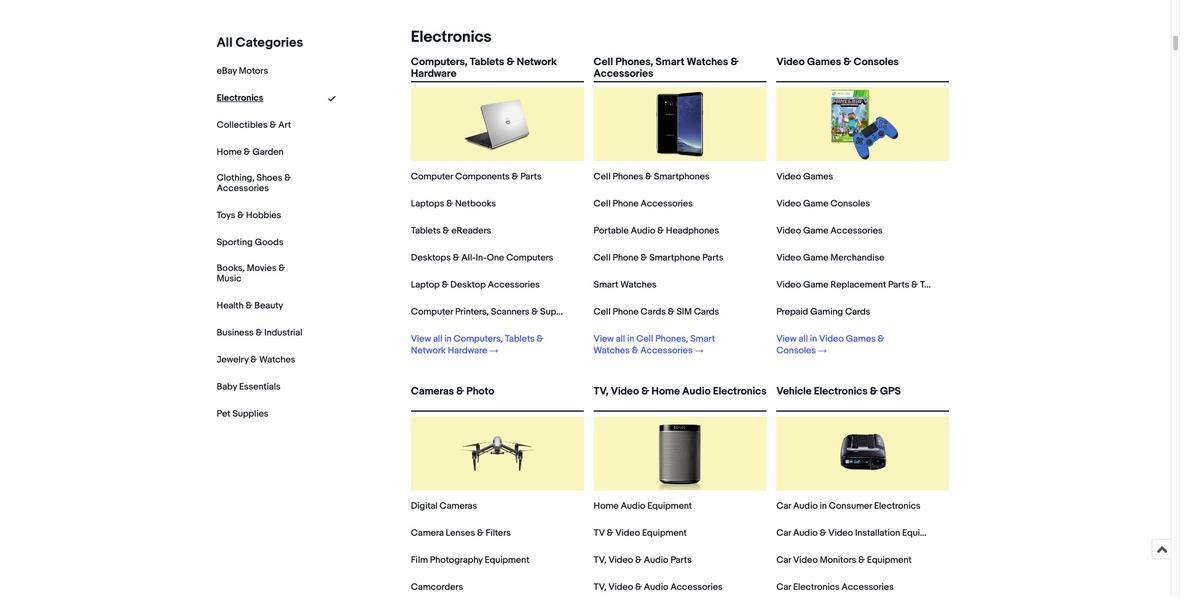 Task type: vqa. For each thing, say whether or not it's contained in the screenshot.
3rd all from right
yes



Task type: locate. For each thing, give the bounding box(es) containing it.
desktops & all-in-one computers
[[411, 252, 554, 264]]

video games & consoles
[[777, 56, 899, 68]]

&
[[507, 56, 515, 68], [731, 56, 739, 68], [844, 56, 852, 68], [270, 119, 276, 131], [244, 146, 250, 158], [512, 171, 519, 183], [645, 171, 652, 183], [284, 172, 291, 184], [447, 198, 453, 210], [237, 210, 244, 221], [443, 225, 450, 237], [658, 225, 664, 237], [453, 252, 460, 264], [641, 252, 647, 264], [279, 262, 285, 274], [442, 279, 449, 291], [912, 279, 918, 291], [246, 300, 252, 311], [532, 306, 538, 318], [668, 306, 675, 318], [256, 327, 262, 339], [537, 333, 544, 345], [878, 333, 885, 345], [632, 345, 639, 357], [251, 354, 257, 366], [456, 385, 464, 398], [642, 385, 649, 398], [870, 385, 878, 398], [477, 527, 484, 539], [607, 527, 614, 539], [820, 527, 827, 539], [635, 555, 642, 566], [859, 555, 865, 566], [635, 582, 642, 593]]

view down the laptop
[[411, 333, 431, 345]]

games for video games & consoles
[[807, 56, 841, 68]]

home up tv
[[594, 500, 619, 512]]

smart inside the "cell phones, smart watches & accessories"
[[656, 56, 685, 68]]

all down cell phone cards & sim cards on the right bottom of page
[[616, 333, 625, 345]]

all up cameras & photo
[[433, 333, 443, 345]]

computers, tablets & network hardware
[[411, 56, 557, 80]]

accessories inside clothing, shoes & accessories
[[217, 182, 269, 194]]

game
[[803, 198, 829, 210], [803, 225, 829, 237], [803, 252, 829, 264], [803, 279, 829, 291]]

video inside view all in video games & consoles
[[819, 333, 844, 345]]

car for car audio & video installation equipment
[[777, 527, 791, 539]]

cards down replacement
[[845, 306, 871, 318]]

gaming
[[810, 306, 843, 318]]

tv, video & home audio electronics
[[594, 385, 767, 398]]

movies
[[247, 262, 277, 274]]

cards left the sim
[[641, 306, 666, 318]]

computer for computer printers, scanners & supplies
[[411, 306, 453, 318]]

electronics inside tv, video & home audio electronics link
[[713, 385, 767, 398]]

0 horizontal spatial electronics link
[[217, 92, 264, 104]]

cameras left photo
[[411, 385, 454, 398]]

in inside 'view all in cell phones, smart watches & accessories'
[[627, 333, 634, 345]]

cell for cell phone & smartphone parts
[[594, 252, 611, 264]]

electronics right vehicle
[[814, 385, 868, 398]]

prepaid gaming cards
[[777, 306, 871, 318]]

audio up car video monitors & equipment link
[[793, 527, 818, 539]]

1 vertical spatial computers,
[[454, 333, 503, 345]]

cell phones, smart watches & accessories link
[[594, 56, 767, 80]]

view inside 'view all in cell phones, smart watches & accessories'
[[594, 333, 614, 345]]

0 horizontal spatial cards
[[641, 306, 666, 318]]

1 vertical spatial phone
[[613, 252, 639, 264]]

0 horizontal spatial view
[[411, 333, 431, 345]]

one
[[487, 252, 504, 264]]

3 game from the top
[[803, 252, 829, 264]]

in inside view all in computers, tablets & network hardware
[[445, 333, 452, 345]]

phone
[[613, 198, 639, 210], [613, 252, 639, 264], [613, 306, 639, 318]]

in for cell phones, smart watches & accessories
[[627, 333, 634, 345]]

view down smart watches at the top
[[594, 333, 614, 345]]

1 vertical spatial tablets
[[411, 225, 441, 237]]

& inside the computers, tablets & network hardware
[[507, 56, 515, 68]]

tv, video & audio accessories
[[594, 582, 723, 593]]

phones
[[613, 171, 643, 183]]

cameras & photo
[[411, 385, 494, 398]]

in left consumer
[[820, 500, 827, 512]]

car electronics accessories link
[[777, 582, 894, 593]]

accessories inside 'view all in cell phones, smart watches & accessories'
[[641, 345, 693, 357]]

in for video games & consoles
[[810, 333, 817, 345]]

1 vertical spatial smart
[[594, 279, 619, 291]]

vehicle
[[777, 385, 812, 398]]

camcorders link
[[411, 582, 463, 593]]

car audio in consumer electronics
[[777, 500, 921, 512]]

home
[[217, 146, 242, 158], [652, 385, 680, 398], [594, 500, 619, 512]]

phone down phones
[[613, 198, 639, 210]]

film
[[411, 555, 428, 566]]

0 vertical spatial phone
[[613, 198, 639, 210]]

tablets & ereaders link
[[411, 225, 491, 237]]

electronics inside vehicle electronics & gps 'link'
[[814, 385, 868, 398]]

all down prepaid
[[799, 333, 808, 345]]

1 horizontal spatial view
[[594, 333, 614, 345]]

essentials
[[239, 381, 281, 393]]

1 horizontal spatial home
[[594, 500, 619, 512]]

0 horizontal spatial smart
[[594, 279, 619, 291]]

tv, video & audio accessories link
[[594, 582, 723, 593]]

& inside view all in video games & consoles
[[878, 333, 885, 345]]

1 vertical spatial cameras
[[440, 500, 477, 512]]

all
[[433, 333, 443, 345], [616, 333, 625, 345], [799, 333, 808, 345]]

tv
[[594, 527, 605, 539]]

4 car from the top
[[777, 582, 791, 593]]

2 horizontal spatial home
[[652, 385, 680, 398]]

game for accessories
[[803, 225, 829, 237]]

1 horizontal spatial tablets
[[470, 56, 504, 68]]

0 horizontal spatial phones,
[[615, 56, 653, 68]]

watches inside 'view all in cell phones, smart watches & accessories'
[[594, 345, 630, 357]]

1 vertical spatial tv,
[[594, 555, 607, 566]]

view all in computers, tablets & network hardware link
[[411, 333, 567, 357]]

computer printers, scanners & supplies link
[[411, 306, 576, 318]]

game down the video game consoles
[[803, 225, 829, 237]]

1 vertical spatial computer
[[411, 306, 453, 318]]

3 phone from the top
[[613, 306, 639, 318]]

home down view all in cell phones, smart watches & accessories link
[[652, 385, 680, 398]]

music
[[217, 273, 241, 284]]

in-
[[476, 252, 487, 264]]

0 vertical spatial phones,
[[615, 56, 653, 68]]

3 tv, from the top
[[594, 582, 607, 593]]

2 vertical spatial consoles
[[777, 345, 816, 357]]

1 cards from the left
[[641, 306, 666, 318]]

parts up tv, video & audio accessories link
[[671, 555, 692, 566]]

watches inside the "cell phones, smart watches & accessories"
[[687, 56, 729, 68]]

equipment down home audio equipment
[[642, 527, 687, 539]]

games
[[807, 56, 841, 68], [803, 171, 833, 183], [846, 333, 876, 345]]

1 vertical spatial phones,
[[655, 333, 688, 345]]

video game merchandise
[[777, 252, 885, 264]]

cards right the sim
[[694, 306, 719, 318]]

cards for cell phones, smart watches & accessories
[[641, 306, 666, 318]]

1 horizontal spatial network
[[517, 56, 557, 68]]

phone for accessories
[[613, 198, 639, 210]]

3 all from the left
[[799, 333, 808, 345]]

& inside the "cell phones, smart watches & accessories"
[[731, 56, 739, 68]]

0 vertical spatial cameras
[[411, 385, 454, 398]]

cell
[[594, 56, 613, 68], [594, 171, 611, 183], [594, 198, 611, 210], [594, 252, 611, 264], [594, 306, 611, 318], [636, 333, 653, 345]]

1 car from the top
[[777, 500, 791, 512]]

view for hardware
[[411, 333, 431, 345]]

car audio in consumer electronics link
[[777, 500, 921, 512]]

1 computer from the top
[[411, 171, 453, 183]]

supplies right pet
[[232, 408, 269, 420]]

0 horizontal spatial tablets
[[411, 225, 441, 237]]

video games & consoles image
[[826, 87, 900, 161]]

ebay
[[217, 65, 237, 77]]

audio up tv, video & audio accessories
[[644, 555, 669, 566]]

in down prepaid gaming cards link
[[810, 333, 817, 345]]

1 tv, from the top
[[594, 385, 609, 398]]

1 vertical spatial hardware
[[448, 345, 488, 357]]

game for replacement
[[803, 279, 829, 291]]

1 horizontal spatial electronics link
[[406, 28, 492, 47]]

cards
[[641, 306, 666, 318], [694, 306, 719, 318], [845, 306, 871, 318]]

all inside 'view all in cell phones, smart watches & accessories'
[[616, 333, 625, 345]]

1 view from the left
[[411, 333, 431, 345]]

1 vertical spatial supplies
[[232, 408, 269, 420]]

photo
[[467, 385, 494, 398]]

1 horizontal spatial supplies
[[540, 306, 576, 318]]

electronics up 'installation'
[[874, 500, 921, 512]]

camcorders
[[411, 582, 463, 593]]

tv, video & audio parts link
[[594, 555, 692, 566]]

computers, tablets & network hardware image
[[461, 87, 534, 161]]

view inside view all in computers, tablets & network hardware
[[411, 333, 431, 345]]

computers, inside view all in computers, tablets & network hardware
[[454, 333, 503, 345]]

replacement
[[831, 279, 886, 291]]

2 game from the top
[[803, 225, 829, 237]]

0 vertical spatial smart
[[656, 56, 685, 68]]

electronics left vehicle
[[713, 385, 767, 398]]

digital
[[411, 500, 438, 512]]

game up prepaid gaming cards
[[803, 279, 829, 291]]

4 game from the top
[[803, 279, 829, 291]]

game down video games
[[803, 198, 829, 210]]

consoles inside view all in video games & consoles
[[777, 345, 816, 357]]

3 view from the left
[[777, 333, 797, 345]]

electronics link
[[406, 28, 492, 47], [217, 92, 264, 104]]

0 vertical spatial consoles
[[854, 56, 899, 68]]

all-
[[462, 252, 476, 264]]

supplies right scanners
[[540, 306, 576, 318]]

tv, for tv, video & home audio electronics
[[594, 385, 609, 398]]

in inside view all in video games & consoles
[[810, 333, 817, 345]]

2 computer from the top
[[411, 306, 453, 318]]

1 game from the top
[[803, 198, 829, 210]]

1 horizontal spatial all
[[616, 333, 625, 345]]

1 vertical spatial games
[[803, 171, 833, 183]]

parts down 'headphones'
[[702, 252, 724, 264]]

0 vertical spatial hardware
[[411, 68, 457, 80]]

electronics down monitors in the bottom right of the page
[[793, 582, 840, 593]]

2 tv, from the top
[[594, 555, 607, 566]]

0 vertical spatial tv,
[[594, 385, 609, 398]]

3 car from the top
[[777, 555, 791, 566]]

0 vertical spatial computer
[[411, 171, 453, 183]]

phone down smart watches at the top
[[613, 306, 639, 318]]

clothing, shoes & accessories
[[217, 172, 291, 194]]

1 all from the left
[[433, 333, 443, 345]]

0 vertical spatial supplies
[[540, 306, 576, 318]]

2 vertical spatial home
[[594, 500, 619, 512]]

car for car video monitors & equipment
[[777, 555, 791, 566]]

accessories inside the "cell phones, smart watches & accessories"
[[594, 68, 654, 80]]

2 all from the left
[[616, 333, 625, 345]]

health
[[217, 300, 244, 311]]

prepaid gaming cards link
[[777, 306, 871, 318]]

tv & video equipment
[[594, 527, 687, 539]]

computers,
[[411, 56, 468, 68], [454, 333, 503, 345]]

phone for cards
[[613, 306, 639, 318]]

2 vertical spatial phone
[[613, 306, 639, 318]]

2 horizontal spatial smart
[[690, 333, 715, 345]]

home up "clothing,"
[[217, 146, 242, 158]]

1 vertical spatial network
[[411, 345, 446, 357]]

2 vertical spatial smart
[[690, 333, 715, 345]]

all inside view all in computers, tablets & network hardware
[[433, 333, 443, 345]]

1 vertical spatial home
[[652, 385, 680, 398]]

tv, video & home audio electronics image
[[643, 417, 717, 491]]

1 vertical spatial electronics link
[[217, 92, 264, 104]]

components
[[455, 171, 510, 183]]

1 horizontal spatial cards
[[694, 306, 719, 318]]

equipment down filters
[[485, 555, 530, 566]]

cell inside the "cell phones, smart watches & accessories"
[[594, 56, 613, 68]]

cameras & photo link
[[411, 385, 584, 408]]

tablets
[[470, 56, 504, 68], [411, 225, 441, 237], [505, 333, 535, 345]]

game down video game accessories link
[[803, 252, 829, 264]]

laptops & netbooks link
[[411, 198, 496, 210]]

in down cell phone cards & sim cards on the right bottom of page
[[627, 333, 634, 345]]

all for hardware
[[433, 333, 443, 345]]

electronics link up collectibles
[[217, 92, 264, 104]]

0 vertical spatial electronics link
[[406, 28, 492, 47]]

0 vertical spatial network
[[517, 56, 557, 68]]

0 vertical spatial tablets
[[470, 56, 504, 68]]

tablets & ereaders
[[411, 225, 491, 237]]

hardware
[[411, 68, 457, 80], [448, 345, 488, 357]]

0 horizontal spatial all
[[433, 333, 443, 345]]

view
[[411, 333, 431, 345], [594, 333, 614, 345], [777, 333, 797, 345]]

2 vertical spatial tv,
[[594, 582, 607, 593]]

0 horizontal spatial network
[[411, 345, 446, 357]]

0 vertical spatial home
[[217, 146, 242, 158]]

2 phone from the top
[[613, 252, 639, 264]]

home inside tv, video & home audio electronics link
[[652, 385, 680, 398]]

in up cameras & photo
[[445, 333, 452, 345]]

0 vertical spatial computers,
[[411, 56, 468, 68]]

car electronics accessories
[[777, 582, 894, 593]]

cameras up lenses
[[440, 500, 477, 512]]

view all in video games & consoles
[[777, 333, 885, 357]]

audio down "tv, video & audio parts" link
[[644, 582, 669, 593]]

2 vertical spatial games
[[846, 333, 876, 345]]

cell phones & smartphones link
[[594, 171, 710, 183]]

2 horizontal spatial all
[[799, 333, 808, 345]]

hardware inside the computers, tablets & network hardware
[[411, 68, 457, 80]]

ebay motors link
[[217, 65, 268, 77]]

parts left 'tools'
[[888, 279, 910, 291]]

2 view from the left
[[594, 333, 614, 345]]

phone up smart watches at the top
[[613, 252, 639, 264]]

2 horizontal spatial tablets
[[505, 333, 535, 345]]

phones, inside 'view all in cell phones, smart watches & accessories'
[[655, 333, 688, 345]]

toys
[[217, 210, 235, 221]]

pet supplies link
[[217, 408, 269, 420]]

garden
[[252, 146, 284, 158]]

2 horizontal spatial cards
[[845, 306, 871, 318]]

video game merchandise link
[[777, 252, 885, 264]]

view down prepaid
[[777, 333, 797, 345]]

computer up laptops
[[411, 171, 453, 183]]

2 car from the top
[[777, 527, 791, 539]]

0 horizontal spatial home
[[217, 146, 242, 158]]

equipment up tv & video equipment "link"
[[648, 500, 692, 512]]

& inside 'view all in cell phones, smart watches & accessories'
[[632, 345, 639, 357]]

installation
[[855, 527, 900, 539]]

0 vertical spatial games
[[807, 56, 841, 68]]

games inside view all in video games & consoles
[[846, 333, 876, 345]]

1 horizontal spatial smart
[[656, 56, 685, 68]]

computers, tablets & network hardware link
[[411, 56, 584, 80]]

2 horizontal spatial view
[[777, 333, 797, 345]]

electronics link up the computers, tablets & network hardware
[[406, 28, 492, 47]]

cell phone & smartphone parts link
[[594, 252, 724, 264]]

view all in cell phones, smart watches & accessories link
[[594, 333, 749, 357]]

cell phone cards & sim cards link
[[594, 306, 719, 318]]

computer down the laptop
[[411, 306, 453, 318]]

car for car electronics accessories
[[777, 582, 791, 593]]

& inside video games & consoles link
[[844, 56, 852, 68]]

ebay motors
[[217, 65, 268, 77]]

1 horizontal spatial phones,
[[655, 333, 688, 345]]

& inside clothing, shoes & accessories
[[284, 172, 291, 184]]

0 horizontal spatial supplies
[[232, 408, 269, 420]]

car audio & video installation equipment link
[[777, 527, 947, 539]]

network inside view all in computers, tablets & network hardware
[[411, 345, 446, 357]]

video game replacement parts & tools
[[777, 279, 942, 291]]

2 vertical spatial tablets
[[505, 333, 535, 345]]

cell phones, smart watches & accessories image
[[643, 87, 717, 161]]

3 cards from the left
[[845, 306, 871, 318]]

1 phone from the top
[[613, 198, 639, 210]]

cameras
[[411, 385, 454, 398], [440, 500, 477, 512]]

audio down cell phone accessories link on the top
[[631, 225, 656, 237]]

car
[[777, 500, 791, 512], [777, 527, 791, 539], [777, 555, 791, 566], [777, 582, 791, 593]]



Task type: describe. For each thing, give the bounding box(es) containing it.
digital cameras link
[[411, 500, 477, 512]]

computers, inside the computers, tablets & network hardware
[[411, 56, 468, 68]]

cell phone & smartphone parts
[[594, 252, 724, 264]]

phone for &
[[613, 252, 639, 264]]

equipment down 'installation'
[[867, 555, 912, 566]]

baby
[[217, 381, 237, 393]]

shoes
[[257, 172, 282, 184]]

electronics up the computers, tablets & network hardware
[[411, 28, 492, 47]]

cell for cell phones & smartphones
[[594, 171, 611, 183]]

& inside cameras & photo link
[[456, 385, 464, 398]]

view all in video games & consoles link
[[777, 333, 932, 357]]

camera
[[411, 527, 444, 539]]

vehicle electronics & gps image
[[826, 417, 900, 491]]

view all in cell phones, smart watches & accessories
[[594, 333, 715, 357]]

camera lenses & filters link
[[411, 527, 511, 539]]

games for video games
[[803, 171, 833, 183]]

smart watches
[[594, 279, 657, 291]]

video game accessories link
[[777, 225, 883, 237]]

home & garden
[[217, 146, 284, 158]]

smartphones
[[654, 171, 710, 183]]

toys & hobbies link
[[217, 210, 281, 221]]

laptop & desktop accessories
[[411, 279, 540, 291]]

film photography equipment link
[[411, 555, 530, 566]]

desktop
[[451, 279, 486, 291]]

toys & hobbies
[[217, 210, 281, 221]]

sporting
[[217, 237, 253, 248]]

cell for cell phone accessories
[[594, 198, 611, 210]]

desktops
[[411, 252, 451, 264]]

pet
[[217, 408, 230, 420]]

view inside view all in video games & consoles
[[777, 333, 797, 345]]

cell phone accessories link
[[594, 198, 693, 210]]

consumer
[[829, 500, 872, 512]]

laptops
[[411, 198, 445, 210]]

portable audio & headphones
[[594, 225, 719, 237]]

network inside the computers, tablets & network hardware
[[517, 56, 557, 68]]

photography
[[430, 555, 483, 566]]

sporting goods link
[[217, 237, 284, 248]]

tv, video & audio parts
[[594, 555, 692, 566]]

& inside view all in computers, tablets & network hardware
[[537, 333, 544, 345]]

art
[[278, 119, 291, 131]]

home audio equipment link
[[594, 500, 692, 512]]

all for &
[[616, 333, 625, 345]]

cell phones & smartphones
[[594, 171, 710, 183]]

books, movies & music link
[[217, 262, 303, 284]]

camera lenses & filters
[[411, 527, 511, 539]]

books,
[[217, 262, 245, 274]]

health & beauty
[[217, 300, 283, 311]]

baby essentials
[[217, 381, 281, 393]]

goods
[[255, 237, 284, 248]]

in for computers, tablets & network hardware
[[445, 333, 452, 345]]

audio left consumer
[[793, 500, 818, 512]]

audio down view all in cell phones, smart watches & accessories link
[[682, 385, 711, 398]]

computers
[[506, 252, 554, 264]]

smart inside 'view all in cell phones, smart watches & accessories'
[[690, 333, 715, 345]]

smartphone
[[649, 252, 701, 264]]

clothing,
[[217, 172, 255, 184]]

business & industrial
[[217, 327, 302, 339]]

electronics up collectibles
[[217, 92, 264, 104]]

all inside view all in video games & consoles
[[799, 333, 808, 345]]

car video monitors & equipment
[[777, 555, 912, 566]]

video game consoles
[[777, 198, 870, 210]]

collectibles & art link
[[217, 119, 291, 131]]

all categories
[[217, 35, 303, 51]]

home for &
[[217, 146, 242, 158]]

filters
[[486, 527, 511, 539]]

cards for video games & consoles
[[845, 306, 871, 318]]

cell inside 'view all in cell phones, smart watches & accessories'
[[636, 333, 653, 345]]

digital cameras
[[411, 500, 477, 512]]

portable
[[594, 225, 629, 237]]

cell phone cards & sim cards
[[594, 306, 719, 318]]

2 cards from the left
[[694, 306, 719, 318]]

computer for computer components & parts
[[411, 171, 453, 183]]

tools
[[920, 279, 942, 291]]

video game consoles link
[[777, 198, 870, 210]]

video game accessories
[[777, 225, 883, 237]]

cameras & photo image
[[461, 417, 534, 491]]

& inside tv, video & home audio electronics link
[[642, 385, 649, 398]]

smart watches link
[[594, 279, 657, 291]]

motors
[[239, 65, 268, 77]]

tablets inside the computers, tablets & network hardware
[[470, 56, 504, 68]]

monitors
[[820, 555, 857, 566]]

business
[[217, 327, 254, 339]]

laptop & desktop accessories link
[[411, 279, 540, 291]]

tv, for tv, video & audio accessories
[[594, 582, 607, 593]]

headphones
[[666, 225, 719, 237]]

tv, video & home audio electronics link
[[594, 385, 767, 408]]

film photography equipment
[[411, 555, 530, 566]]

portable audio & headphones link
[[594, 225, 719, 237]]

jewelry & watches
[[217, 354, 295, 366]]

view for &
[[594, 333, 614, 345]]

phones, inside the "cell phones, smart watches & accessories"
[[615, 56, 653, 68]]

gps
[[880, 385, 901, 398]]

laptop
[[411, 279, 440, 291]]

computer components & parts link
[[411, 171, 542, 183]]

tablets inside view all in computers, tablets & network hardware
[[505, 333, 535, 345]]

hardware inside view all in computers, tablets & network hardware
[[448, 345, 488, 357]]

car audio & video installation equipment
[[777, 527, 947, 539]]

parts right components
[[521, 171, 542, 183]]

1 vertical spatial consoles
[[831, 198, 870, 210]]

equipment right 'installation'
[[902, 527, 947, 539]]

tv & video equipment link
[[594, 527, 687, 539]]

books, movies & music
[[217, 262, 285, 284]]

printers,
[[455, 306, 489, 318]]

jewelry
[[217, 354, 249, 366]]

home audio equipment
[[594, 500, 692, 512]]

video game replacement parts & tools link
[[777, 279, 942, 291]]

merchandise
[[831, 252, 885, 264]]

& inside books, movies & music
[[279, 262, 285, 274]]

clothing, shoes & accessories link
[[217, 172, 303, 194]]

car for car audio in consumer electronics
[[777, 500, 791, 512]]

baby essentials link
[[217, 381, 281, 393]]

view all in computers, tablets & network hardware
[[411, 333, 544, 357]]

categories
[[236, 35, 303, 51]]

laptops & netbooks
[[411, 198, 496, 210]]

cell for cell phones, smart watches & accessories
[[594, 56, 613, 68]]

cell for cell phone cards & sim cards
[[594, 306, 611, 318]]

& inside vehicle electronics & gps 'link'
[[870, 385, 878, 398]]

audio up 'tv & video equipment'
[[621, 500, 646, 512]]

health & beauty link
[[217, 300, 283, 311]]

game for merchandise
[[803, 252, 829, 264]]

beauty
[[254, 300, 283, 311]]

tv, for tv, video & audio parts
[[594, 555, 607, 566]]

game for consoles
[[803, 198, 829, 210]]

home for audio
[[594, 500, 619, 512]]



